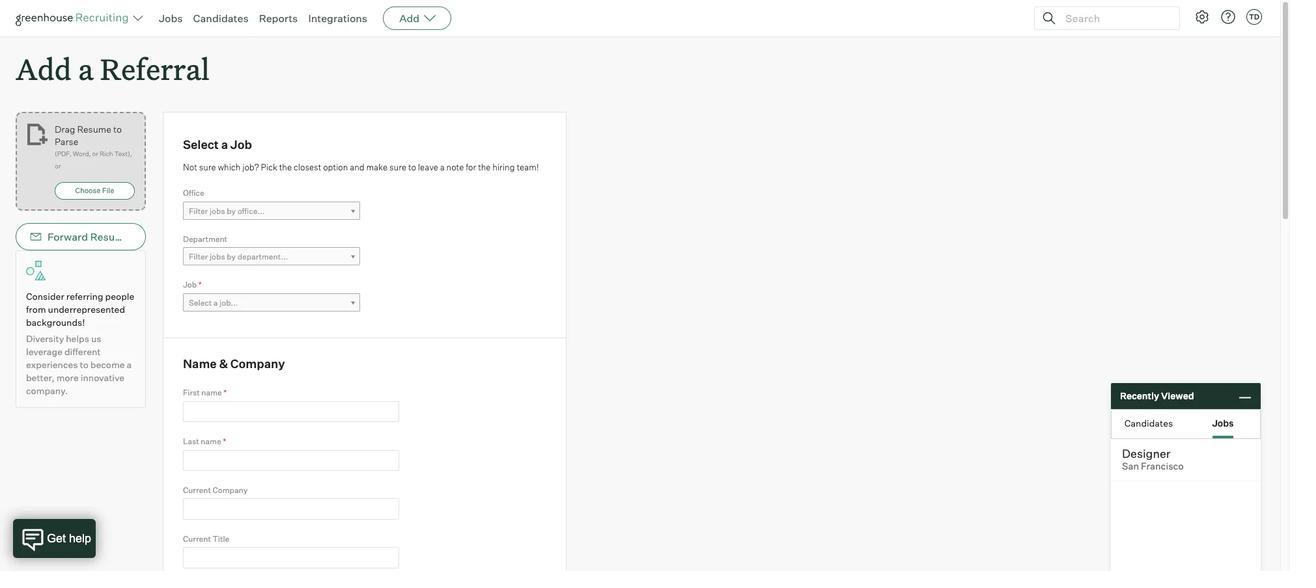Task type: locate. For each thing, give the bounding box(es) containing it.
tab list containing candidates
[[1112, 410, 1260, 439]]

company up title
[[213, 486, 248, 496]]

select for select a job...
[[189, 298, 212, 308]]

become
[[90, 360, 125, 371]]

0 vertical spatial filter
[[189, 206, 208, 216]]

resume up rich
[[77, 124, 111, 135]]

1 vertical spatial job
[[183, 280, 197, 290]]

filter down the office
[[189, 206, 208, 216]]

filter
[[189, 206, 208, 216], [189, 252, 208, 262]]

0 vertical spatial by
[[227, 206, 236, 216]]

jobs up the department
[[210, 206, 225, 216]]

reports
[[259, 12, 298, 25]]

underrepresented
[[48, 304, 125, 315]]

to inside drag resume to parse (pdf, word, or rich text), or
[[113, 124, 122, 135]]

1 vertical spatial current
[[183, 535, 211, 544]]

or down (pdf,
[[55, 162, 61, 170]]

resume inside button
[[90, 231, 130, 244]]

1 vertical spatial to
[[408, 162, 416, 172]]

2 sure from the left
[[390, 162, 406, 172]]

sure
[[199, 162, 216, 172], [390, 162, 406, 172]]

to
[[113, 124, 122, 135], [408, 162, 416, 172], [80, 360, 88, 371]]

0 vertical spatial *
[[199, 280, 202, 290]]

1 horizontal spatial add
[[399, 12, 420, 25]]

0 horizontal spatial job
[[183, 280, 197, 290]]

0 vertical spatial company
[[230, 357, 285, 371]]

to up "text),"
[[113, 124, 122, 135]]

option
[[323, 162, 348, 172]]

forward resume via email
[[48, 231, 176, 244]]

job
[[230, 138, 252, 152], [183, 280, 197, 290]]

* right last
[[223, 437, 226, 447]]

resume left via
[[90, 231, 130, 244]]

department...
[[237, 252, 288, 262]]

1 current from the top
[[183, 486, 211, 496]]

the right for
[[478, 162, 491, 172]]

a left job...
[[214, 298, 218, 308]]

last
[[183, 437, 199, 447]]

more
[[56, 373, 79, 384]]

sure right make
[[390, 162, 406, 172]]

reports link
[[259, 12, 298, 25]]

select down job *
[[189, 298, 212, 308]]

resume
[[77, 124, 111, 135], [90, 231, 130, 244]]

candidates link
[[193, 12, 249, 25]]

2 vertical spatial *
[[223, 437, 226, 447]]

a up the which
[[221, 138, 228, 152]]

configure image
[[1195, 9, 1210, 25]]

note
[[447, 162, 464, 172]]

1 horizontal spatial jobs
[[1212, 418, 1234, 429]]

0 vertical spatial jobs
[[159, 12, 183, 25]]

job up the 'select a job...'
[[183, 280, 197, 290]]

jobs for department
[[210, 252, 225, 262]]

diversity
[[26, 334, 64, 345]]

not
[[183, 162, 197, 172]]

a right become at the left bottom of page
[[127, 360, 132, 371]]

helps
[[66, 334, 89, 345]]

name right first
[[201, 388, 222, 398]]

Search text field
[[1062, 9, 1168, 28]]

jobs
[[210, 206, 225, 216], [210, 252, 225, 262]]

by left office...
[[227, 206, 236, 216]]

integrations link
[[308, 12, 367, 25]]

0 horizontal spatial add
[[16, 50, 71, 88]]

select up not
[[183, 138, 219, 152]]

from
[[26, 304, 46, 315]]

job up job?
[[230, 138, 252, 152]]

2 vertical spatial to
[[80, 360, 88, 371]]

job *
[[183, 280, 202, 290]]

1 horizontal spatial the
[[478, 162, 491, 172]]

company right '&'
[[230, 357, 285, 371]]

candidates down recently viewed
[[1125, 418, 1173, 429]]

0 vertical spatial name
[[201, 388, 222, 398]]

rich
[[100, 150, 113, 158]]

which
[[218, 162, 241, 172]]

a
[[78, 50, 93, 88], [221, 138, 228, 152], [440, 162, 445, 172], [214, 298, 218, 308], [127, 360, 132, 371]]

team!
[[517, 162, 539, 172]]

0 vertical spatial current
[[183, 486, 211, 496]]

better,
[[26, 373, 54, 384]]

1 vertical spatial jobs
[[1212, 418, 1234, 429]]

current
[[183, 486, 211, 496], [183, 535, 211, 544]]

jobs for office
[[210, 206, 225, 216]]

via
[[132, 231, 146, 244]]

current left title
[[183, 535, 211, 544]]

current down last
[[183, 486, 211, 496]]

leave
[[418, 162, 438, 172]]

* down '&'
[[224, 388, 227, 398]]

candidates right jobs link
[[193, 12, 249, 25]]

filter jobs by department...
[[189, 252, 288, 262]]

*
[[199, 280, 202, 290], [224, 388, 227, 398], [223, 437, 226, 447]]

recently viewed
[[1120, 391, 1194, 402]]

filter for filter jobs by office...
[[189, 206, 208, 216]]

2 filter from the top
[[189, 252, 208, 262]]

0 vertical spatial add
[[399, 12, 420, 25]]

1 vertical spatial add
[[16, 50, 71, 88]]

by left department...
[[227, 252, 236, 262]]

referring
[[66, 291, 103, 302]]

1 horizontal spatial or
[[92, 150, 98, 158]]

different
[[64, 347, 101, 358]]

innovative
[[81, 373, 125, 384]]

2 by from the top
[[227, 252, 236, 262]]

0 vertical spatial select
[[183, 138, 219, 152]]

a for job...
[[214, 298, 218, 308]]

consider
[[26, 291, 64, 302]]

designer san francisco
[[1122, 447, 1184, 473]]

1 filter from the top
[[189, 206, 208, 216]]

by for department...
[[227, 252, 236, 262]]

1 sure from the left
[[199, 162, 216, 172]]

name & company
[[183, 357, 285, 371]]

sure right not
[[199, 162, 216, 172]]

* up the 'select a job...'
[[199, 280, 202, 290]]

filter down the department
[[189, 252, 208, 262]]

choose file
[[75, 186, 114, 196]]

1 vertical spatial or
[[55, 162, 61, 170]]

0 horizontal spatial candidates
[[193, 12, 249, 25]]

candidates
[[193, 12, 249, 25], [1125, 418, 1173, 429]]

resume inside drag resume to parse (pdf, word, or rich text), or
[[77, 124, 111, 135]]

the right "pick" at left
[[279, 162, 292, 172]]

0 vertical spatial resume
[[77, 124, 111, 135]]

1 vertical spatial jobs
[[210, 252, 225, 262]]

text),
[[114, 150, 132, 158]]

add button
[[383, 7, 452, 30]]

a down greenhouse recruiting image in the left of the page
[[78, 50, 93, 88]]

1 vertical spatial resume
[[90, 231, 130, 244]]

consider referring people from underrepresented backgrounds! diversity helps us leverage different experiences to become a better, more innovative company.
[[26, 291, 134, 397]]

1 horizontal spatial candidates
[[1125, 418, 1173, 429]]

resume for drag
[[77, 124, 111, 135]]

1 vertical spatial filter
[[189, 252, 208, 262]]

jobs down the department
[[210, 252, 225, 262]]

0 horizontal spatial the
[[279, 162, 292, 172]]

a inside consider referring people from underrepresented backgrounds! diversity helps us leverage different experiences to become a better, more innovative company.
[[127, 360, 132, 371]]

&
[[219, 357, 228, 371]]

francisco
[[1141, 461, 1184, 473]]

None text field
[[183, 402, 399, 423], [183, 450, 399, 472], [183, 499, 399, 520], [183, 548, 399, 569], [183, 402, 399, 423], [183, 450, 399, 472], [183, 499, 399, 520], [183, 548, 399, 569]]

0 horizontal spatial to
[[80, 360, 88, 371]]

forward
[[48, 231, 88, 244]]

2 jobs from the top
[[210, 252, 225, 262]]

filter jobs by office... link
[[183, 202, 360, 221]]

1 jobs from the top
[[210, 206, 225, 216]]

0 vertical spatial job
[[230, 138, 252, 152]]

add inside "popup button"
[[399, 12, 420, 25]]

or left rich
[[92, 150, 98, 158]]

leverage
[[26, 347, 63, 358]]

the
[[279, 162, 292, 172], [478, 162, 491, 172]]

1 vertical spatial *
[[224, 388, 227, 398]]

0 vertical spatial to
[[113, 124, 122, 135]]

1 by from the top
[[227, 206, 236, 216]]

jobs
[[159, 12, 183, 25], [1212, 418, 1234, 429]]

1 vertical spatial name
[[201, 437, 221, 447]]

0 vertical spatial jobs
[[210, 206, 225, 216]]

0 vertical spatial or
[[92, 150, 98, 158]]

company.
[[26, 386, 68, 397]]

0 horizontal spatial sure
[[199, 162, 216, 172]]

1 vertical spatial company
[[213, 486, 248, 496]]

company
[[230, 357, 285, 371], [213, 486, 248, 496]]

by
[[227, 206, 236, 216], [227, 252, 236, 262]]

and
[[350, 162, 365, 172]]

name
[[201, 388, 222, 398], [201, 437, 221, 447]]

or
[[92, 150, 98, 158], [55, 162, 61, 170]]

to left leave
[[408, 162, 416, 172]]

td
[[1249, 12, 1260, 21]]

to down different
[[80, 360, 88, 371]]

1 horizontal spatial sure
[[390, 162, 406, 172]]

1 horizontal spatial to
[[113, 124, 122, 135]]

1 vertical spatial select
[[189, 298, 212, 308]]

name right last
[[201, 437, 221, 447]]

1 vertical spatial by
[[227, 252, 236, 262]]

last name *
[[183, 437, 226, 447]]

2 current from the top
[[183, 535, 211, 544]]

tab list
[[1112, 410, 1260, 439]]



Task type: vqa. For each thing, say whether or not it's contained in the screenshot.
TEST (19) Interviews to schedule for Preliminary Screen (19)
no



Task type: describe. For each thing, give the bounding box(es) containing it.
first name *
[[183, 388, 227, 398]]

people
[[105, 291, 134, 302]]

backgrounds!
[[26, 317, 85, 328]]

drag
[[55, 124, 75, 135]]

2 the from the left
[[478, 162, 491, 172]]

select a job... link
[[183, 294, 360, 312]]

td button
[[1247, 9, 1262, 25]]

experiences
[[26, 360, 78, 371]]

recently
[[1120, 391, 1159, 402]]

word,
[[73, 150, 91, 158]]

select for select a job
[[183, 138, 219, 152]]

1 the from the left
[[279, 162, 292, 172]]

job...
[[220, 298, 238, 308]]

hiring
[[493, 162, 515, 172]]

0 horizontal spatial or
[[55, 162, 61, 170]]

current for current title
[[183, 535, 211, 544]]

current title
[[183, 535, 229, 544]]

filter jobs by office...
[[189, 206, 265, 216]]

* for last name *
[[223, 437, 226, 447]]

current company
[[183, 486, 248, 496]]

integrations
[[308, 12, 367, 25]]

email
[[149, 231, 176, 244]]

closest
[[294, 162, 321, 172]]

for
[[466, 162, 476, 172]]

1 horizontal spatial job
[[230, 138, 252, 152]]

us
[[91, 334, 101, 345]]

a for job
[[221, 138, 228, 152]]

0 horizontal spatial jobs
[[159, 12, 183, 25]]

drag resume to parse (pdf, word, or rich text), or
[[55, 124, 132, 170]]

name for last
[[201, 437, 221, 447]]

* for first name *
[[224, 388, 227, 398]]

office...
[[237, 206, 265, 216]]

1 vertical spatial candidates
[[1125, 418, 1173, 429]]

forward resume via email button
[[16, 224, 176, 251]]

resume for forward
[[90, 231, 130, 244]]

jobs link
[[159, 12, 183, 25]]

a left note
[[440, 162, 445, 172]]

current for current company
[[183, 486, 211, 496]]

to inside consider referring people from underrepresented backgrounds! diversity helps us leverage different experiences to become a better, more innovative company.
[[80, 360, 88, 371]]

title
[[213, 535, 229, 544]]

make
[[366, 162, 388, 172]]

add for add a referral
[[16, 50, 71, 88]]

office
[[183, 188, 204, 198]]

greenhouse recruiting image
[[16, 10, 133, 26]]

(pdf,
[[55, 150, 71, 158]]

department
[[183, 234, 227, 244]]

2 horizontal spatial to
[[408, 162, 416, 172]]

not sure which job? pick the closest option and make sure to leave a note for the hiring team!
[[183, 162, 539, 172]]

job?
[[242, 162, 259, 172]]

add a referral
[[16, 50, 210, 88]]

designer
[[1122, 447, 1171, 461]]

a for referral
[[78, 50, 93, 88]]

add for add
[[399, 12, 420, 25]]

pick
[[261, 162, 277, 172]]

select a job...
[[189, 298, 238, 308]]

name for first
[[201, 388, 222, 398]]

filter jobs by department... link
[[183, 248, 360, 267]]

parse
[[55, 136, 78, 147]]

referral
[[100, 50, 210, 88]]

name
[[183, 357, 217, 371]]

select a job
[[183, 138, 252, 152]]

filter for filter jobs by department...
[[189, 252, 208, 262]]

viewed
[[1161, 391, 1194, 402]]

san
[[1122, 461, 1139, 473]]

choose
[[75, 186, 101, 196]]

first
[[183, 388, 200, 398]]

td button
[[1244, 7, 1265, 27]]

file
[[102, 186, 114, 196]]

0 vertical spatial candidates
[[193, 12, 249, 25]]

by for office...
[[227, 206, 236, 216]]



